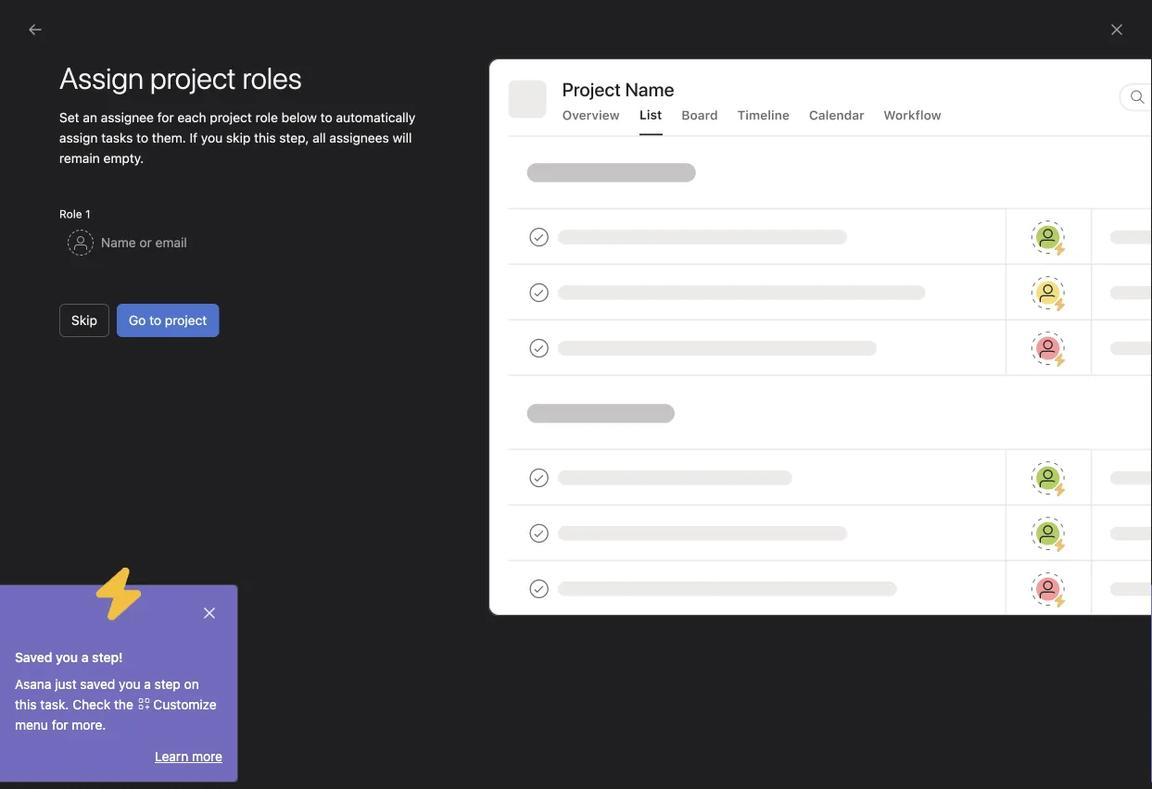 Task type: describe. For each thing, give the bounding box(es) containing it.
use
[[948, 53, 972, 69]]

name or email button
[[59, 226, 195, 260]]

home link
[[11, 57, 211, 86]]

to down assignee
[[136, 130, 148, 146]]

2 row from the top
[[223, 223, 1152, 225]]

template inside start with a template to build your project or workflow
[[181, 128, 265, 154]]

1 js from the top
[[1041, 235, 1054, 248]]

starred button
[[0, 302, 68, 321]]

learn more link
[[155, 749, 222, 765]]

progress
[[453, 112, 508, 127]]

role
[[59, 208, 82, 221]]

hide sidebar image
[[24, 15, 39, 30]]

my workspace link
[[11, 551, 211, 580]]

more
[[192, 749, 222, 765]]

will
[[393, 130, 412, 146]]

global element
[[0, 45, 222, 157]]

assignee
[[101, 110, 154, 125]]

this inside set an assignee for each project role below to automatically assign tasks to them. if you skip this step, all assignees will remain empty.
[[254, 130, 276, 146]]

my left skip
[[22, 304, 43, 322]]

skip
[[226, 130, 251, 146]]

for inside set an assignee for each project role below to automatically assign tasks to them. if you skip this step, all assignees will remain empty.
[[157, 110, 174, 125]]

progress
[[768, 201, 814, 214]]

my tasks
[[48, 93, 101, 108]]

my workspace
[[48, 558, 134, 573]]

new
[[171, 307, 194, 320]]

list
[[246, 112, 268, 127]]

close toast image
[[202, 606, 217, 621]]

0 vertical spatial my first portfolio
[[305, 78, 442, 100]]

more.
[[72, 718, 106, 733]]

17
[[998, 268, 1010, 281]]

template for use template
[[975, 53, 1028, 69]]

build
[[96, 158, 143, 184]]

if
[[190, 130, 197, 146]]

asana
[[15, 677, 51, 692]]

project inside button
[[165, 313, 207, 328]]

row containing status
[[223, 190, 1152, 224]]

nov
[[974, 268, 995, 281]]

you inside set an assignee for each project role below to automatically assign tasks to them. if you skip this step, all assignees will remain empty.
[[201, 130, 223, 146]]

below
[[281, 110, 317, 125]]

inbox
[[48, 123, 81, 138]]

just
[[55, 677, 77, 692]]

use template button
[[936, 44, 1040, 78]]

set
[[59, 110, 79, 125]]

cross-
[[48, 335, 88, 350]]

2 smith from the top
[[1091, 268, 1121, 281]]

messages
[[611, 112, 672, 127]]

set an assignee for each project role below to automatically assign tasks to them. if you skip this step, all assignees will remain empty.
[[59, 110, 416, 166]]

2 js from the top
[[1041, 268, 1054, 281]]

each
[[177, 110, 206, 125]]

this inside asana just saved you a step on this task. check the
[[15, 698, 37, 713]]

them.
[[152, 130, 186, 146]]

0 vertical spatial first portfolio
[[335, 78, 442, 100]]

progress link
[[453, 112, 508, 137]]

step,
[[279, 130, 309, 146]]

add to starred image
[[477, 82, 492, 96]]

name or email
[[101, 235, 187, 250]]

home
[[48, 63, 84, 79]]

list link
[[246, 112, 268, 137]]

customize menu for more.
[[15, 698, 217, 733]]

recent
[[597, 235, 631, 248]]

you inside asana just saved you a step on this task. check the
[[119, 677, 140, 692]]

the
[[114, 698, 133, 713]]

customize
[[153, 698, 217, 713]]

1 for role 1
[[85, 208, 90, 221]]

1 smith from the top
[[1091, 235, 1121, 248]]

skip button
[[59, 304, 109, 337]]

step!
[[92, 650, 123, 666]]

email
[[155, 235, 187, 250]]

– nov 17
[[962, 268, 1010, 281]]

toggle project template starred status image
[[513, 54, 524, 65]]

portfolios inside insights element
[[48, 239, 105, 254]]

saved you a step!
[[15, 650, 123, 666]]

1 horizontal spatial portfolios
[[305, 58, 362, 73]]

task for task progress
[[741, 201, 765, 214]]

or workflow
[[111, 187, 222, 213]]

reporting
[[48, 209, 107, 224]]

1 vertical spatial you
[[56, 650, 78, 666]]

messages link
[[611, 112, 672, 137]]

to inside start with a template to build your project or workflow
[[72, 158, 91, 184]]

assign
[[59, 60, 144, 95]]

name
[[101, 235, 136, 250]]

all
[[313, 130, 326, 146]]

with
[[120, 128, 160, 154]]

no
[[579, 235, 594, 248]]

go
[[129, 313, 146, 328]]

a for you
[[81, 650, 89, 666]]

1 horizontal spatial portfolios link
[[305, 56, 362, 76]]

tasks inside set an assignee for each project role below to automatically assign tasks to them. if you skip this step, all assignees will remain empty.
[[101, 130, 133, 146]]

check
[[73, 698, 110, 713]]

–
[[965, 268, 971, 281]]

starred element
[[0, 295, 222, 361]]

status
[[557, 201, 590, 214]]

template for new template
[[197, 307, 245, 320]]

role
[[255, 110, 278, 125]]

task progress
[[741, 201, 814, 214]]



Task type: locate. For each thing, give the bounding box(es) containing it.
a
[[165, 128, 176, 154], [81, 650, 89, 666], [144, 677, 151, 692]]

my left workspace
[[48, 558, 66, 573]]

0 horizontal spatial my first portfolio
[[22, 304, 136, 322]]

2 vertical spatial you
[[119, 677, 140, 692]]

task left status at top
[[496, 204, 520, 218]]

dashboard link
[[364, 112, 431, 137]]

js down owner
[[1041, 235, 1054, 248]]

smith
[[1091, 235, 1121, 248], [1091, 268, 1121, 281]]

project inside set an assignee for each project role below to automatically assign tasks to them. if you skip this step, all assignees will remain empty.
[[210, 110, 252, 125]]

saved
[[80, 677, 115, 692]]

1 horizontal spatial a
[[144, 677, 151, 692]]

go back image
[[28, 22, 43, 37], [28, 22, 43, 37]]

0 vertical spatial temp 1
[[447, 48, 506, 70]]

1 horizontal spatial my first portfolio
[[305, 78, 442, 100]]

updates
[[634, 235, 676, 248]]

1 left status at top
[[523, 204, 528, 218]]

—
[[741, 235, 751, 248]]

plan
[[197, 335, 222, 350]]

0 horizontal spatial 1
[[85, 208, 90, 221]]

first portfolio up automatically
[[335, 78, 442, 100]]

you up 'just'
[[56, 650, 78, 666]]

2 horizontal spatial a
[[165, 128, 176, 154]]

2 john from the top
[[1062, 268, 1088, 281]]

learn more
[[155, 749, 222, 765]]

0 vertical spatial portfolios link
[[305, 56, 362, 76]]

john
[[1062, 235, 1088, 248], [1062, 268, 1088, 281]]

a left if
[[165, 128, 176, 154]]

asana just saved you a step on this task. check the
[[15, 677, 199, 713]]

0 vertical spatial john smith
[[1062, 235, 1121, 248]]

row
[[223, 190, 1152, 224], [223, 223, 1152, 225], [223, 224, 1152, 260], [223, 257, 1152, 294]]

on
[[184, 677, 199, 692]]

0 vertical spatial this
[[254, 130, 276, 146]]

js right 17
[[1041, 268, 1054, 281]]

1 john smith from the top
[[1062, 235, 1121, 248]]

edit button
[[860, 44, 925, 78]]

temp 1 up add to starred image
[[447, 48, 506, 70]]

cross-functional project plan link
[[11, 328, 222, 358]]

start with a template to build your project or workflow
[[68, 128, 265, 213]]

for
[[157, 110, 174, 125], [52, 718, 68, 733]]

menu
[[15, 718, 48, 733]]

first portfolio up "cross-" at left top
[[47, 304, 136, 322]]

1 vertical spatial js
[[1041, 268, 1054, 281]]

template inside use template button
[[975, 53, 1028, 69]]

to inside button
[[149, 313, 161, 328]]

assignees
[[329, 130, 389, 146]]

0 horizontal spatial a
[[81, 650, 89, 666]]

task
[[741, 201, 765, 214], [496, 204, 520, 218]]

4 row from the top
[[223, 257, 1152, 294]]

inbox link
[[11, 116, 211, 146]]

to down the start
[[72, 158, 91, 184]]

owner
[[1036, 201, 1070, 214]]

empty.
[[103, 151, 144, 166]]

this up menu
[[15, 698, 37, 713]]

timeline
[[290, 112, 342, 127]]

close image
[[1110, 22, 1124, 37], [1110, 22, 1124, 37]]

my up set at the top left of the page
[[48, 93, 66, 108]]

0 horizontal spatial first portfolio
[[47, 304, 136, 322]]

saved
[[15, 650, 52, 666]]

workload button
[[530, 112, 588, 137]]

1 horizontal spatial you
[[119, 677, 140, 692]]

1 vertical spatial portfolios link
[[11, 232, 211, 261]]

1 horizontal spatial 1
[[523, 204, 528, 218]]

a inside asana just saved you a step on this task. check the
[[144, 677, 151, 692]]

my up timeline at left
[[305, 78, 331, 100]]

1 vertical spatial john
[[1062, 268, 1088, 281]]

portfolios link inside insights element
[[11, 232, 211, 261]]

go to project
[[129, 313, 207, 328]]

skip
[[71, 313, 97, 328]]

learn
[[155, 749, 188, 765]]

dashboard
[[364, 112, 431, 127]]

my
[[305, 78, 331, 100], [48, 93, 66, 108], [22, 304, 43, 322], [48, 558, 66, 573]]

this is a preview of your project image
[[489, 59, 1152, 615]]

0 horizontal spatial portfolios
[[48, 239, 105, 254]]

my first portfolio up automatically
[[305, 78, 442, 100]]

for up them.
[[157, 110, 174, 125]]

1 vertical spatial first portfolio
[[47, 304, 136, 322]]

new template
[[171, 307, 245, 320]]

new template button
[[144, 300, 253, 326]]

0 horizontal spatial portfolios link
[[11, 232, 211, 261]]

functional
[[88, 335, 148, 350]]

0 vertical spatial a
[[165, 128, 176, 154]]

1 vertical spatial portfolios
[[48, 239, 105, 254]]

task for task 1
[[496, 204, 520, 218]]

portfolios down 'reporting'
[[48, 239, 105, 254]]

0 horizontal spatial task
[[496, 204, 520, 218]]

project inside start with a template to build your project or workflow
[[195, 158, 261, 184]]

to
[[320, 110, 332, 125], [136, 130, 148, 146], [72, 158, 91, 184], [149, 313, 161, 328]]

assign project roles
[[59, 60, 302, 95]]

2 vertical spatial template
[[197, 307, 245, 320]]

project
[[210, 110, 252, 125], [195, 158, 261, 184], [165, 313, 207, 328], [151, 335, 193, 350]]

workload
[[530, 112, 588, 127]]

role 1
[[59, 208, 90, 221]]

no recent updates cell
[[548, 224, 734, 258]]

for inside customize menu for more.
[[52, 718, 68, 733]]

a inside start with a template to build your project or workflow
[[165, 128, 176, 154]]

my inside global "element"
[[48, 93, 66, 108]]

your
[[148, 158, 190, 184]]

a left step!
[[81, 650, 89, 666]]

insights element
[[0, 169, 222, 295]]

0 vertical spatial tasks
[[70, 93, 101, 108]]

0 horizontal spatial for
[[52, 718, 68, 733]]

date
[[926, 201, 950, 214]]

1 vertical spatial template
[[181, 128, 265, 154]]

0 vertical spatial js
[[1041, 235, 1054, 248]]

1 row from the top
[[223, 190, 1152, 224]]

js
[[1041, 235, 1054, 248], [1041, 268, 1054, 281]]

0 vertical spatial smith
[[1091, 235, 1121, 248]]

0 horizontal spatial this
[[15, 698, 37, 713]]

0 vertical spatial john
[[1062, 235, 1088, 248]]

timeline button
[[290, 112, 342, 137]]

you right if
[[201, 130, 223, 146]]

1 vertical spatial for
[[52, 718, 68, 733]]

step
[[154, 677, 181, 692]]

to right go
[[149, 313, 161, 328]]

1 vertical spatial tasks
[[101, 130, 133, 146]]

2 horizontal spatial you
[[201, 130, 223, 146]]

to up the "all"
[[320, 110, 332, 125]]

template inside the new template button
[[197, 307, 245, 320]]

you up the on the left bottom of the page
[[119, 677, 140, 692]]

portfolios
[[305, 58, 362, 73], [48, 239, 105, 254]]

first portfolio
[[335, 78, 442, 100], [47, 304, 136, 322]]

tasks up empty.
[[101, 130, 133, 146]]

this down list
[[254, 130, 276, 146]]

1 vertical spatial temp 1
[[492, 131, 535, 146]]

1 vertical spatial a
[[81, 650, 89, 666]]

task.
[[40, 698, 69, 713]]

1 horizontal spatial for
[[157, 110, 174, 125]]

a left step
[[144, 677, 151, 692]]

3 row from the top
[[223, 224, 1152, 260]]

temp 1 down progress
[[492, 131, 535, 146]]

portfolios up timeline at left
[[305, 58, 362, 73]]

automatically
[[336, 110, 416, 125]]

cell
[[223, 224, 549, 260], [223, 257, 549, 294], [548, 257, 734, 292]]

task up the —
[[741, 201, 765, 214]]

my tasks link
[[11, 86, 211, 116]]

0 vertical spatial for
[[157, 110, 174, 125]]

1 horizontal spatial this
[[254, 130, 276, 146]]

1 horizontal spatial task
[[741, 201, 765, 214]]

row containing – nov 17
[[223, 257, 1152, 294]]

1 right role
[[85, 208, 90, 221]]

tasks inside global "element"
[[70, 93, 101, 108]]

tasks up an
[[70, 93, 101, 108]]

1 vertical spatial this
[[15, 698, 37, 713]]

2 john smith from the top
[[1062, 268, 1121, 281]]

0 vertical spatial portfolios
[[305, 58, 362, 73]]

2 vertical spatial a
[[144, 677, 151, 692]]

0 vertical spatial you
[[201, 130, 223, 146]]

assign
[[59, 130, 98, 146]]

cross-functional project plan
[[48, 335, 222, 350]]

no recent updates
[[579, 235, 676, 248]]

1 vertical spatial smith
[[1091, 268, 1121, 281]]

list box
[[357, 7, 802, 37]]

1 john from the top
[[1062, 235, 1088, 248]]

template
[[975, 53, 1028, 69], [181, 128, 265, 154], [197, 307, 245, 320]]

project inside starred element
[[151, 335, 193, 350]]

reporting link
[[11, 202, 211, 232]]

a for with
[[165, 128, 176, 154]]

1 horizontal spatial first portfolio
[[335, 78, 442, 100]]

go to project button
[[117, 304, 219, 337]]

temp 1
[[447, 48, 506, 70], [492, 131, 535, 146]]

1 for task 1
[[523, 204, 528, 218]]

1 vertical spatial my first portfolio
[[22, 304, 136, 322]]

portfolios link
[[305, 56, 362, 76], [11, 232, 211, 261]]

0 horizontal spatial you
[[56, 650, 78, 666]]

or
[[139, 235, 152, 250]]

this
[[254, 130, 276, 146], [15, 698, 37, 713]]

workspace
[[70, 558, 134, 573]]

0 vertical spatial template
[[975, 53, 1028, 69]]

for down task.
[[52, 718, 68, 733]]

section 1
[[463, 292, 518, 307]]

row containing no recent updates
[[223, 224, 1152, 260]]

my first portfolio up "cross-" at left top
[[22, 304, 136, 322]]

remain
[[59, 151, 100, 166]]

template down "each"
[[181, 128, 265, 154]]

use template
[[948, 53, 1028, 69]]

starred
[[22, 304, 68, 319]]

an
[[83, 110, 97, 125]]

template up plan
[[197, 307, 245, 320]]

edit
[[890, 53, 913, 69]]

1 vertical spatial john smith
[[1062, 268, 1121, 281]]

template right use
[[975, 53, 1028, 69]]



Task type: vqa. For each thing, say whether or not it's contained in the screenshot.
template image to the top
no



